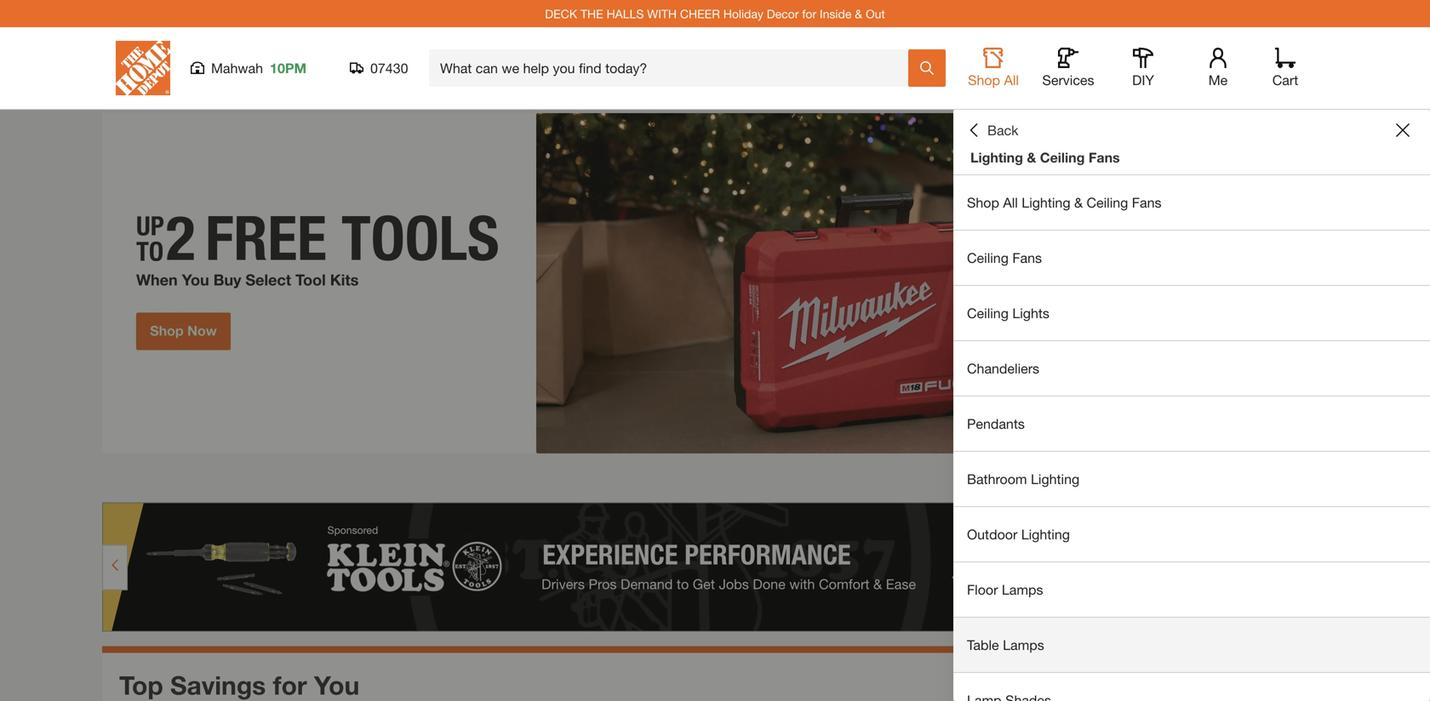 Task type: vqa. For each thing, say whether or not it's contained in the screenshot.
Year
no



Task type: locate. For each thing, give the bounding box(es) containing it.
ceiling
[[1041, 149, 1086, 166], [1087, 195, 1129, 211], [968, 250, 1009, 266], [968, 305, 1009, 322]]

mahwah 10pm
[[211, 60, 307, 76]]

shop up back button
[[969, 72, 1001, 88]]

shop for shop all
[[969, 72, 1001, 88]]

image for 30nov2023-hp-bau-mw44-45 image
[[102, 113, 1329, 454]]

top
[[119, 671, 163, 701]]

What can we help you find today? search field
[[440, 50, 908, 86]]

all inside menu
[[1004, 195, 1019, 211]]

bathroom lighting link
[[954, 452, 1431, 507]]

lamps inside 'link'
[[1003, 638, 1045, 654]]

outdoor
[[968, 527, 1018, 543]]

shop all lighting & ceiling fans link
[[954, 175, 1431, 230]]

shop all
[[969, 72, 1020, 88]]

lighting
[[971, 149, 1024, 166], [1022, 195, 1071, 211], [1031, 471, 1080, 488], [1022, 527, 1071, 543]]

2 horizontal spatial &
[[1075, 195, 1083, 211]]

1 vertical spatial all
[[1004, 195, 1019, 211]]

fans up lights
[[1013, 250, 1043, 266]]

cart link
[[1267, 48, 1305, 89]]

chandeliers link
[[954, 342, 1431, 396]]

inside
[[820, 7, 852, 21]]

ceiling fans link
[[954, 231, 1431, 285]]

0 vertical spatial all
[[1005, 72, 1020, 88]]

0 vertical spatial shop
[[969, 72, 1001, 88]]

10pm
[[270, 60, 307, 76]]

all inside button
[[1005, 72, 1020, 88]]

1 vertical spatial fans
[[1133, 195, 1162, 211]]

the home depot logo image
[[116, 41, 170, 95]]

2 vertical spatial &
[[1075, 195, 1083, 211]]

all up ceiling fans
[[1004, 195, 1019, 211]]

cheer
[[680, 7, 720, 21]]

for
[[803, 7, 817, 21], [273, 671, 307, 701]]

pendants
[[968, 416, 1025, 432]]

with
[[648, 7, 677, 21]]

mahwah
[[211, 60, 263, 76]]

out
[[866, 7, 886, 21]]

shop inside button
[[969, 72, 1001, 88]]

& down lighting & ceiling fans
[[1075, 195, 1083, 211]]

bathroom lighting
[[968, 471, 1080, 488]]

drawer close image
[[1397, 124, 1411, 137]]

0 horizontal spatial for
[[273, 671, 307, 701]]

lamps right table
[[1003, 638, 1045, 654]]

1 horizontal spatial &
[[1028, 149, 1037, 166]]

chandeliers
[[968, 361, 1040, 377]]

the
[[581, 7, 604, 21]]

cart
[[1273, 72, 1299, 88]]

lamps right floor in the right of the page
[[1002, 582, 1044, 598]]

deck
[[545, 7, 578, 21]]

lamps
[[1002, 582, 1044, 598], [1003, 638, 1045, 654]]

shop all lighting & ceiling fans
[[968, 195, 1162, 211]]

1 horizontal spatial fans
[[1089, 149, 1121, 166]]

0 vertical spatial lamps
[[1002, 582, 1044, 598]]

0 vertical spatial for
[[803, 7, 817, 21]]

outdoor lighting link
[[954, 508, 1431, 562]]

shop up ceiling fans
[[968, 195, 1000, 211]]

all
[[1005, 72, 1020, 88], [1004, 195, 1019, 211]]

1 vertical spatial lamps
[[1003, 638, 1045, 654]]

ceiling lights link
[[954, 286, 1431, 341]]

1 vertical spatial shop
[[968, 195, 1000, 211]]

shop inside menu
[[968, 195, 1000, 211]]

menu
[[954, 175, 1431, 702]]

0 horizontal spatial fans
[[1013, 250, 1043, 266]]

0 horizontal spatial &
[[855, 7, 863, 21]]

services
[[1043, 72, 1095, 88]]

fans
[[1089, 149, 1121, 166], [1133, 195, 1162, 211], [1013, 250, 1043, 266]]

lights
[[1013, 305, 1050, 322]]

floor lamps
[[968, 582, 1044, 598]]

0 vertical spatial fans
[[1089, 149, 1121, 166]]

shop
[[969, 72, 1001, 88], [968, 195, 1000, 211]]

for left the 'inside'
[[803, 7, 817, 21]]

menu containing shop all lighting & ceiling fans
[[954, 175, 1431, 702]]

fans up the ceiling fans link
[[1133, 195, 1162, 211]]

&
[[855, 7, 863, 21], [1028, 149, 1037, 166], [1075, 195, 1083, 211]]

top savings for you
[[119, 671, 360, 701]]

lamps for floor lamps
[[1002, 582, 1044, 598]]

& left out
[[855, 7, 863, 21]]

for left you
[[273, 671, 307, 701]]

ceiling up the shop all lighting & ceiling fans
[[1041, 149, 1086, 166]]

& up the shop all lighting & ceiling fans
[[1028, 149, 1037, 166]]

services button
[[1042, 48, 1096, 89]]

07430 button
[[350, 60, 409, 77]]

all up back on the top right
[[1005, 72, 1020, 88]]

fans up the shop all lighting & ceiling fans
[[1089, 149, 1121, 166]]

deck the halls with cheer holiday decor for inside & out link
[[545, 7, 886, 21]]

diy button
[[1117, 48, 1171, 89]]



Task type: describe. For each thing, give the bounding box(es) containing it.
ceiling lights
[[968, 305, 1050, 322]]

lighting down back button
[[971, 149, 1024, 166]]

outdoor lighting
[[968, 527, 1071, 543]]

me button
[[1192, 48, 1246, 89]]

diy
[[1133, 72, 1155, 88]]

floor
[[968, 582, 999, 598]]

& inside 'shop all lighting & ceiling fans' link
[[1075, 195, 1083, 211]]

ceiling left lights
[[968, 305, 1009, 322]]

shop all button
[[967, 48, 1021, 89]]

lighting right bathroom
[[1031, 471, 1080, 488]]

ceiling down lighting & ceiling fans
[[1087, 195, 1129, 211]]

feedback link image
[[1408, 288, 1431, 380]]

floor lamps link
[[954, 563, 1431, 618]]

all for shop all lighting & ceiling fans
[[1004, 195, 1019, 211]]

back
[[988, 122, 1019, 138]]

lighting right outdoor
[[1022, 527, 1071, 543]]

deck the halls with cheer holiday decor for inside & out
[[545, 7, 886, 21]]

lighting & ceiling fans
[[971, 149, 1121, 166]]

07430
[[371, 60, 408, 76]]

back button
[[968, 122, 1019, 139]]

savings
[[170, 671, 266, 701]]

holiday
[[724, 7, 764, 21]]

shop for shop all lighting & ceiling fans
[[968, 195, 1000, 211]]

ceiling fans
[[968, 250, 1043, 266]]

0 vertical spatial &
[[855, 7, 863, 21]]

2 vertical spatial fans
[[1013, 250, 1043, 266]]

all for shop all
[[1005, 72, 1020, 88]]

table lamps
[[968, 638, 1045, 654]]

you
[[314, 671, 360, 701]]

lamps for table lamps
[[1003, 638, 1045, 654]]

1 horizontal spatial for
[[803, 7, 817, 21]]

1 vertical spatial for
[[273, 671, 307, 701]]

ceiling up ceiling lights
[[968, 250, 1009, 266]]

decor
[[767, 7, 799, 21]]

halls
[[607, 7, 644, 21]]

lighting down lighting & ceiling fans
[[1022, 195, 1071, 211]]

1 vertical spatial &
[[1028, 149, 1037, 166]]

bathroom
[[968, 471, 1028, 488]]

table lamps link
[[954, 618, 1431, 673]]

me
[[1209, 72, 1228, 88]]

table
[[968, 638, 1000, 654]]

pendants link
[[954, 397, 1431, 451]]

2 horizontal spatial fans
[[1133, 195, 1162, 211]]



